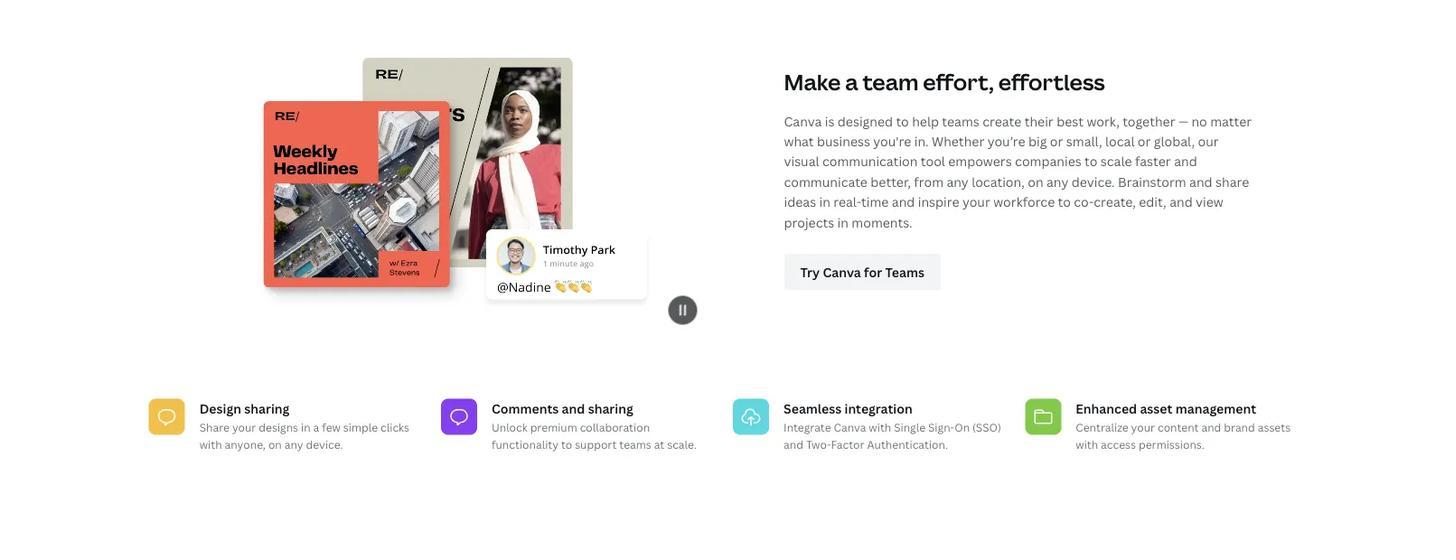 Task type: describe. For each thing, give the bounding box(es) containing it.
better,
[[871, 173, 911, 190]]

make
[[784, 67, 841, 97]]

device. inside design sharing share your designs in a few simple clicks with anyone, on any device.
[[306, 438, 343, 453]]

collaboration
[[580, 420, 650, 435]]

create
[[983, 112, 1022, 130]]

location,
[[972, 173, 1025, 190]]

on inside design sharing share your designs in a few simple clicks with anyone, on any device.
[[268, 438, 282, 453]]

and inside seamless integration integrate canva with single sign-on (sso) and two-factor authentication.
[[784, 438, 804, 453]]

and down better,
[[892, 193, 915, 211]]

tool
[[921, 153, 946, 170]]

real-
[[834, 193, 862, 211]]

device. inside the canva is designed to help teams create their best work, together — no matter what business you're in. whether you're big or small, local or global, our visual communication tool empowers companies to scale faster and communicate better, from any location, on any device. brainstorm and share ideas in real-time and inspire your workforce to co-create, edit, and view projects in moments.
[[1072, 173, 1115, 190]]

few
[[322, 420, 341, 435]]

1 horizontal spatial a
[[846, 67, 859, 97]]

best
[[1057, 112, 1084, 130]]

seamless
[[784, 401, 842, 418]]

design
[[200, 401, 241, 418]]

edit,
[[1139, 193, 1167, 211]]

team
[[863, 67, 919, 97]]

scale
[[1101, 153, 1133, 170]]

0 vertical spatial in
[[820, 193, 831, 211]]

designs
[[259, 420, 298, 435]]

at
[[654, 438, 665, 453]]

1 horizontal spatial any
[[947, 173, 969, 190]]

premium
[[530, 420, 578, 435]]

anyone,
[[225, 438, 266, 453]]

(sso)
[[973, 420, 1002, 435]]

teams inside the canva is designed to help teams create their best work, together — no matter what business you're in. whether you're big or small, local or global, our visual communication tool empowers companies to scale faster and communicate better, from any location, on any device. brainstorm and share ideas in real-time and inspire your workforce to co-create, edit, and view projects in moments.
[[942, 112, 980, 130]]

create,
[[1094, 193, 1136, 211]]

to up you're
[[896, 112, 909, 130]]

any inside design sharing share your designs in a few simple clicks with anyone, on any device.
[[285, 438, 303, 453]]

view
[[1196, 193, 1224, 211]]

brand
[[1224, 420, 1256, 435]]

asset
[[1141, 401, 1173, 418]]

scale.
[[667, 438, 697, 453]]

matter
[[1211, 112, 1252, 130]]

on
[[955, 420, 970, 435]]

effortless
[[999, 67, 1106, 97]]

in inside design sharing share your designs in a few simple clicks with anyone, on any device.
[[301, 420, 311, 435]]

from
[[914, 173, 944, 190]]

and up view
[[1190, 173, 1213, 190]]

content
[[1158, 420, 1199, 435]]

and inside comments and sharing unlock premium collaboration functionality to support teams at scale.
[[562, 401, 585, 418]]

1 vertical spatial in
[[838, 214, 849, 231]]

enhanced
[[1076, 401, 1138, 418]]

access
[[1101, 438, 1137, 453]]

brainstorm
[[1118, 173, 1187, 190]]

time
[[862, 193, 889, 211]]

you're
[[988, 133, 1026, 150]]

unlock
[[492, 420, 528, 435]]

moments.
[[852, 214, 913, 231]]

two-
[[806, 438, 831, 453]]

enhanced asset management centralize your content and brand assets with access permissions.
[[1076, 401, 1291, 453]]

no
[[1192, 112, 1208, 130]]

with inside enhanced asset management centralize your content and brand assets with access permissions.
[[1076, 438, 1099, 453]]

our
[[1199, 133, 1220, 150]]

teams inside comments and sharing unlock premium collaboration functionality to support teams at scale.
[[620, 438, 652, 453]]

authentication.
[[868, 438, 949, 453]]

factor
[[831, 438, 865, 453]]

comments and sharing unlock premium collaboration functionality to support teams at scale.
[[492, 401, 697, 453]]

visual
[[784, 153, 820, 170]]

simple
[[343, 420, 378, 435]]

2 horizontal spatial any
[[1047, 173, 1069, 190]]

comments
[[492, 401, 559, 418]]

their
[[1025, 112, 1054, 130]]

business
[[817, 133, 871, 150]]

with inside design sharing share your designs in a few simple clicks with anyone, on any device.
[[200, 438, 222, 453]]

companies
[[1015, 153, 1082, 170]]

support
[[575, 438, 617, 453]]



Task type: vqa. For each thing, say whether or not it's contained in the screenshot.
the bottom flyer
no



Task type: locate. For each thing, give the bounding box(es) containing it.
in down real-
[[838, 214, 849, 231]]

your inside enhanced asset management centralize your content and brand assets with access permissions.
[[1132, 420, 1156, 435]]

0 horizontal spatial in
[[301, 420, 311, 435]]

assets
[[1258, 420, 1291, 435]]

a inside design sharing share your designs in a few simple clicks with anyone, on any device.
[[313, 420, 319, 435]]

centralize
[[1076, 420, 1129, 435]]

ideas
[[784, 193, 817, 211]]

0 horizontal spatial a
[[313, 420, 319, 435]]

canva up what
[[784, 112, 822, 130]]

canva up the factor
[[834, 420, 867, 435]]

0 horizontal spatial canva
[[784, 112, 822, 130]]

to inside comments and sharing unlock premium collaboration functionality to support teams at scale.
[[561, 438, 573, 453]]

small,
[[1067, 133, 1103, 150]]

1 vertical spatial teams
[[620, 438, 652, 453]]

projects
[[784, 214, 835, 231]]

integrate
[[784, 420, 832, 435]]

1 sharing from the left
[[244, 401, 290, 418]]

together
[[1123, 112, 1176, 130]]

sharing inside comments and sharing unlock premium collaboration functionality to support teams at scale.
[[588, 401, 634, 418]]

or
[[1050, 133, 1064, 150], [1138, 133, 1151, 150]]

device.
[[1072, 173, 1115, 190], [306, 438, 343, 453]]

0 vertical spatial on
[[1028, 173, 1044, 190]]

sharing up designs
[[244, 401, 290, 418]]

with down integration
[[869, 420, 892, 435]]

management
[[1176, 401, 1257, 418]]

2 horizontal spatial with
[[1076, 438, 1099, 453]]

share
[[200, 420, 230, 435]]

2 sharing from the left
[[588, 401, 634, 418]]

work,
[[1087, 112, 1120, 130]]

co-
[[1074, 193, 1094, 211]]

to left co-
[[1058, 193, 1071, 211]]

0 horizontal spatial your
[[232, 420, 256, 435]]

or right big
[[1050, 133, 1064, 150]]

empowers
[[949, 153, 1012, 170]]

0 horizontal spatial or
[[1050, 133, 1064, 150]]

and up premium
[[562, 401, 585, 418]]

1 vertical spatial device.
[[306, 438, 343, 453]]

1 horizontal spatial on
[[1028, 173, 1044, 190]]

sharing inside design sharing share your designs in a few simple clicks with anyone, on any device.
[[244, 401, 290, 418]]

to
[[896, 112, 909, 130], [1085, 153, 1098, 170], [1058, 193, 1071, 211], [561, 438, 573, 453]]

your inside the canva is designed to help teams create their best work, together — no matter what business you're in. whether you're big or small, local or global, our visual communication tool empowers companies to scale faster and communicate better, from any location, on any device. brainstorm and share ideas in real-time and inspire your workforce to co-create, edit, and view projects in moments.
[[963, 193, 991, 211]]

sharing up collaboration
[[588, 401, 634, 418]]

workforce
[[994, 193, 1055, 211]]

whether
[[932, 133, 985, 150]]

your up anyone, at the bottom left of page
[[232, 420, 256, 435]]

with
[[869, 420, 892, 435], [200, 438, 222, 453], [1076, 438, 1099, 453]]

1 horizontal spatial teams
[[942, 112, 980, 130]]

0 horizontal spatial with
[[200, 438, 222, 453]]

any down designs
[[285, 438, 303, 453]]

on inside the canva is designed to help teams create their best work, together — no matter what business you're in. whether you're big or small, local or global, our visual communication tool empowers companies to scale faster and communicate better, from any location, on any device. brainstorm and share ideas in real-time and inspire your workforce to co-create, edit, and view projects in moments.
[[1028, 173, 1044, 190]]

local
[[1106, 133, 1135, 150]]

you're
[[874, 133, 912, 150]]

canva inside the canva is designed to help teams create their best work, together — no matter what business you're in. whether you're big or small, local or global, our visual communication tool empowers companies to scale faster and communicate better, from any location, on any device. brainstorm and share ideas in real-time and inspire your workforce to co-create, edit, and view projects in moments.
[[784, 112, 822, 130]]

on
[[1028, 173, 1044, 190], [268, 438, 282, 453]]

single
[[894, 420, 926, 435]]

design sharing share your designs in a few simple clicks with anyone, on any device.
[[200, 401, 410, 453]]

0 vertical spatial a
[[846, 67, 859, 97]]

1 or from the left
[[1050, 133, 1064, 150]]

0 vertical spatial canva
[[784, 112, 822, 130]]

2 or from the left
[[1138, 133, 1151, 150]]

teams up the whether
[[942, 112, 980, 130]]

functionality
[[492, 438, 559, 453]]

0 horizontal spatial teams
[[620, 438, 652, 453]]

to down premium
[[561, 438, 573, 453]]

1 vertical spatial canva
[[834, 420, 867, 435]]

2 vertical spatial in
[[301, 420, 311, 435]]

with inside seamless integration integrate canva with single sign-on (sso) and two-factor authentication.
[[869, 420, 892, 435]]

1 horizontal spatial or
[[1138, 133, 1151, 150]]

or down the together
[[1138, 133, 1151, 150]]

communicate
[[784, 173, 868, 190]]

0 horizontal spatial sharing
[[244, 401, 290, 418]]

a
[[846, 67, 859, 97], [313, 420, 319, 435]]

canva inside seamless integration integrate canva with single sign-on (sso) and two-factor authentication.
[[834, 420, 867, 435]]

your inside design sharing share your designs in a few simple clicks with anyone, on any device.
[[232, 420, 256, 435]]

in.
[[915, 133, 929, 150]]

on down designs
[[268, 438, 282, 453]]

your down asset
[[1132, 420, 1156, 435]]

global,
[[1154, 133, 1196, 150]]

seamless integration integrate canva with single sign-on (sso) and two-factor authentication.
[[784, 401, 1002, 453]]

1 horizontal spatial canva
[[834, 420, 867, 435]]

and
[[1175, 153, 1198, 170], [1190, 173, 1213, 190], [892, 193, 915, 211], [1170, 193, 1193, 211], [562, 401, 585, 418], [1202, 420, 1222, 435], [784, 438, 804, 453]]

0 vertical spatial device.
[[1072, 173, 1115, 190]]

your down 'location,'
[[963, 193, 991, 211]]

share
[[1216, 173, 1250, 190]]

any up inspire
[[947, 173, 969, 190]]

faster
[[1136, 153, 1172, 170]]

2 horizontal spatial in
[[838, 214, 849, 231]]

canva is designed to help teams create their best work, together — no matter what business you're in. whether you're big or small, local or global, our visual communication tool empowers companies to scale faster and communicate better, from any location, on any device. brainstorm and share ideas in real-time and inspire your workforce to co-create, edit, and view projects in moments.
[[784, 112, 1252, 231]]

0 vertical spatial teams
[[942, 112, 980, 130]]

with down 'share' at the left of the page
[[200, 438, 222, 453]]

canva
[[784, 112, 822, 130], [834, 420, 867, 435]]

clicks
[[381, 420, 410, 435]]

big
[[1029, 133, 1047, 150]]

1 vertical spatial on
[[268, 438, 282, 453]]

and down management
[[1202, 420, 1222, 435]]

and right "edit,"
[[1170, 193, 1193, 211]]

1 vertical spatial a
[[313, 420, 319, 435]]

1 horizontal spatial your
[[963, 193, 991, 211]]

on up workforce
[[1028, 173, 1044, 190]]

is
[[825, 112, 835, 130]]

1 horizontal spatial sharing
[[588, 401, 634, 418]]

permissions.
[[1139, 438, 1205, 453]]

sign-
[[929, 420, 955, 435]]

1 horizontal spatial with
[[869, 420, 892, 435]]

to down small,
[[1085, 153, 1098, 170]]

help
[[912, 112, 939, 130]]

a left few
[[313, 420, 319, 435]]

with down centralize on the bottom right of page
[[1076, 438, 1099, 453]]

teams
[[942, 112, 980, 130], [620, 438, 652, 453]]

inspire
[[918, 193, 960, 211]]

device. up co-
[[1072, 173, 1115, 190]]

—
[[1179, 112, 1189, 130]]

effort,
[[923, 67, 994, 97]]

and inside enhanced asset management centralize your content and brand assets with access permissions.
[[1202, 420, 1222, 435]]

0 horizontal spatial device.
[[306, 438, 343, 453]]

sharing
[[244, 401, 290, 418], [588, 401, 634, 418]]

device. down few
[[306, 438, 343, 453]]

make a team effort, effortless
[[784, 67, 1106, 97]]

1 horizontal spatial device.
[[1072, 173, 1115, 190]]

what
[[784, 133, 814, 150]]

in down communicate
[[820, 193, 831, 211]]

0 horizontal spatial on
[[268, 438, 282, 453]]

any down companies
[[1047, 173, 1069, 190]]

in
[[820, 193, 831, 211], [838, 214, 849, 231], [301, 420, 311, 435]]

designed
[[838, 112, 893, 130]]

a left team
[[846, 67, 859, 97]]

2 horizontal spatial your
[[1132, 420, 1156, 435]]

integration
[[845, 401, 913, 418]]

and down "integrate"
[[784, 438, 804, 453]]

0 horizontal spatial any
[[285, 438, 303, 453]]

your
[[963, 193, 991, 211], [232, 420, 256, 435], [1132, 420, 1156, 435]]

communication
[[823, 153, 918, 170]]

in left few
[[301, 420, 311, 435]]

1 horizontal spatial in
[[820, 193, 831, 211]]

any
[[947, 173, 969, 190], [1047, 173, 1069, 190], [285, 438, 303, 453]]

and down global, on the top of page
[[1175, 153, 1198, 170]]

teams left at
[[620, 438, 652, 453]]



